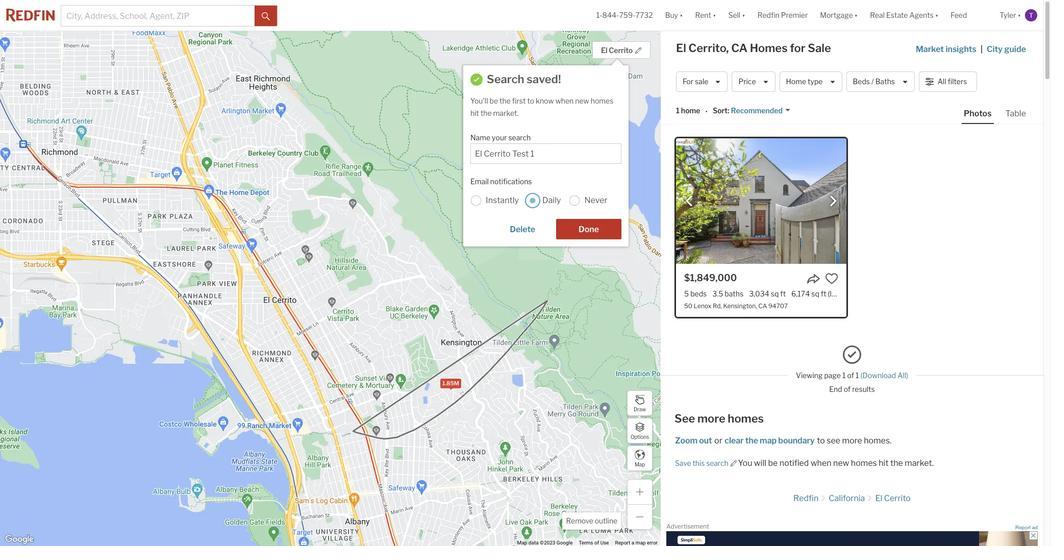 Task type: locate. For each thing, give the bounding box(es) containing it.
of
[[848, 371, 855, 380], [844, 385, 851, 393], [595, 540, 599, 546]]

cerrito down 1-844-759-7732
[[609, 46, 633, 55]]

2 vertical spatial of
[[595, 540, 599, 546]]

or
[[715, 436, 723, 446]]

0 horizontal spatial cerrito
[[609, 46, 633, 55]]

sell ▾ button
[[723, 0, 752, 31]]

notified
[[780, 458, 809, 468]]

buy
[[666, 11, 678, 20]]

1 vertical spatial el cerrito
[[876, 494, 911, 503]]

map down options on the bottom of page
[[635, 461, 645, 467]]

google image
[[3, 533, 36, 546]]

0 vertical spatial report
[[1016, 525, 1031, 530]]

type
[[808, 77, 823, 86]]

home type button
[[780, 71, 843, 92]]

rent ▾
[[696, 11, 716, 20]]

search inside button
[[707, 459, 729, 468]]

0 horizontal spatial el
[[601, 46, 608, 55]]

cerrito,
[[689, 41, 729, 55]]

6 ▾ from the left
[[1018, 11, 1022, 20]]

el cerrito right california link
[[876, 494, 911, 503]]

of right end
[[844, 385, 851, 393]]

sq for 6,174
[[812, 289, 820, 298]]

options button
[[627, 418, 653, 444]]

real
[[871, 11, 885, 20]]

0 horizontal spatial ca
[[732, 41, 748, 55]]

1 vertical spatial new
[[834, 458, 850, 468]]

new right know
[[575, 96, 590, 105]]

1 vertical spatial homes
[[728, 412, 764, 425]]

0 vertical spatial to
[[528, 96, 535, 105]]

1 vertical spatial map
[[517, 540, 528, 546]]

of left use
[[595, 540, 599, 546]]

1 horizontal spatial report
[[1016, 525, 1031, 530]]

name your search. required field. element
[[471, 128, 617, 143]]

0 vertical spatial more
[[698, 412, 726, 425]]

hit down homes.
[[879, 458, 889, 468]]

sale
[[808, 41, 832, 55]]

the left first
[[500, 96, 511, 105]]

▾ for tyler ▾
[[1018, 11, 1022, 20]]

▾ right tyler
[[1018, 11, 1022, 20]]

▾ right agents
[[936, 11, 939, 20]]

0 horizontal spatial be
[[490, 96, 498, 105]]

will
[[754, 458, 767, 468]]

redfin link
[[794, 494, 819, 503]]

report for report a map error
[[615, 540, 631, 546]]

you'll
[[471, 96, 488, 105]]

redfin premier button
[[752, 0, 814, 31]]

▾ inside buy ▾ dropdown button
[[680, 11, 683, 20]]

of up the end of results in the right bottom of the page
[[848, 371, 855, 380]]

report for report ad
[[1016, 525, 1031, 530]]

0 vertical spatial when
[[556, 96, 574, 105]]

4 ▾ from the left
[[855, 11, 858, 20]]

0 vertical spatial map
[[760, 436, 777, 446]]

name your search
[[471, 133, 531, 142]]

sell
[[729, 11, 741, 20]]

0 horizontal spatial sq
[[771, 289, 779, 298]]

see
[[827, 436, 841, 446]]

▾ inside rent ▾ dropdown button
[[713, 11, 716, 20]]

1-844-759-7732
[[597, 11, 653, 20]]

to right first
[[528, 96, 535, 105]]

el
[[676, 41, 687, 55], [601, 46, 608, 55], [876, 494, 883, 503]]

5
[[685, 289, 689, 298]]

ca
[[732, 41, 748, 55], [759, 302, 767, 310]]

▾ right mortgage
[[855, 11, 858, 20]]

market. inside you'll be the first to know when new homes hit the market.
[[494, 109, 519, 117]]

map inside button
[[635, 461, 645, 467]]

1 vertical spatial to
[[817, 436, 825, 446]]

0 vertical spatial of
[[848, 371, 855, 380]]

ad region
[[667, 531, 1038, 546]]

the down you'll
[[481, 109, 492, 117]]

1
[[676, 106, 680, 115], [843, 371, 846, 380], [856, 371, 859, 380]]

hit down you'll
[[471, 109, 479, 117]]

real estate agents ▾ button
[[864, 0, 945, 31]]

0 horizontal spatial report
[[615, 540, 631, 546]]

1 ft from the left
[[781, 289, 786, 298]]

map up will
[[760, 436, 777, 446]]

map left data
[[517, 540, 528, 546]]

redfin down notified
[[794, 494, 819, 503]]

▾ for sell ▾
[[742, 11, 746, 20]]

1 horizontal spatial search
[[707, 459, 729, 468]]

ca down '3,034'
[[759, 302, 767, 310]]

1 vertical spatial hit
[[879, 458, 889, 468]]

(lot)
[[828, 289, 841, 298]]

▾ right the rent
[[713, 11, 716, 20]]

homes
[[591, 96, 614, 105], [728, 412, 764, 425], [851, 458, 877, 468]]

▾ right sell
[[742, 11, 746, 20]]

0 horizontal spatial el cerrito
[[601, 46, 633, 55]]

▾ inside sell ▾ dropdown button
[[742, 11, 746, 20]]

city
[[987, 44, 1003, 54]]

when down see
[[811, 458, 832, 468]]

0 vertical spatial market.
[[494, 109, 519, 117]]

the right clear
[[746, 436, 759, 446]]

more right see
[[843, 436, 863, 446]]

instantly
[[486, 196, 519, 205]]

you will be notified when new homes hit the market.
[[738, 458, 934, 468]]

buy ▾ button
[[659, 0, 689, 31]]

0 vertical spatial map
[[635, 461, 645, 467]]

1 horizontal spatial map
[[760, 436, 777, 446]]

options
[[631, 434, 649, 440]]

terms of use
[[579, 540, 609, 546]]

your
[[492, 133, 507, 142]]

mortgage
[[821, 11, 853, 20]]

when right know
[[556, 96, 574, 105]]

all filters
[[938, 77, 968, 86]]

ft left (lot)
[[821, 289, 827, 298]]

recommended button
[[730, 106, 791, 116]]

name
[[471, 133, 491, 142]]

sq right 6,174
[[812, 289, 820, 298]]

all)
[[898, 371, 909, 380]]

0 horizontal spatial ft
[[781, 289, 786, 298]]

0 vertical spatial homes
[[591, 96, 614, 105]]

3 ▾ from the left
[[742, 11, 746, 20]]

▾ inside real estate agents ▾ link
[[936, 11, 939, 20]]

map for map data ©2023 google
[[517, 540, 528, 546]]

home
[[786, 77, 807, 86]]

search saved! dialog
[[464, 59, 629, 246]]

0 horizontal spatial 1
[[676, 106, 680, 115]]

report left ad
[[1016, 525, 1031, 530]]

email notifications. required field. element
[[471, 172, 615, 187]]

el down 1-
[[601, 46, 608, 55]]

save this search button
[[675, 459, 738, 469]]

Name your search text field
[[475, 149, 617, 159]]

rent ▾ button
[[696, 0, 716, 31]]

©2023
[[540, 540, 556, 546]]

search for save this search
[[707, 459, 729, 468]]

2 ▾ from the left
[[713, 11, 716, 20]]

1 horizontal spatial 1
[[843, 371, 846, 380]]

out
[[700, 436, 712, 446]]

map region
[[0, 0, 737, 546]]

1 horizontal spatial cerrito
[[885, 494, 911, 503]]

more
[[698, 412, 726, 425], [843, 436, 863, 446]]

0 horizontal spatial map
[[636, 540, 646, 546]]

0 horizontal spatial when
[[556, 96, 574, 105]]

to left see
[[817, 436, 825, 446]]

to inside you'll be the first to know when new homes hit the market.
[[528, 96, 535, 105]]

1 horizontal spatial market.
[[905, 458, 934, 468]]

previous button image
[[685, 196, 695, 206]]

1 horizontal spatial hit
[[879, 458, 889, 468]]

0 horizontal spatial to
[[528, 96, 535, 105]]

search
[[509, 133, 531, 142], [707, 459, 729, 468]]

el right california link
[[876, 494, 883, 503]]

0 vertical spatial redfin
[[758, 11, 780, 20]]

sq up 94707
[[771, 289, 779, 298]]

user photo image
[[1026, 9, 1038, 21]]

map right the a
[[636, 540, 646, 546]]

1 horizontal spatial ca
[[759, 302, 767, 310]]

▾ right buy
[[680, 11, 683, 20]]

california link
[[829, 494, 866, 503]]

1 sq from the left
[[771, 289, 779, 298]]

report inside button
[[1016, 525, 1031, 530]]

0 vertical spatial hit
[[471, 109, 479, 117]]

7732
[[636, 11, 653, 20]]

0 vertical spatial new
[[575, 96, 590, 105]]

5 ▾ from the left
[[936, 11, 939, 20]]

search right your
[[509, 133, 531, 142]]

report
[[1016, 525, 1031, 530], [615, 540, 631, 546]]

0 vertical spatial be
[[490, 96, 498, 105]]

1 up the end of results in the right bottom of the page
[[856, 371, 859, 380]]

0 horizontal spatial market.
[[494, 109, 519, 117]]

ad
[[1033, 525, 1038, 530]]

0 horizontal spatial more
[[698, 412, 726, 425]]

search for name your search
[[509, 133, 531, 142]]

a
[[632, 540, 635, 546]]

remove
[[566, 517, 594, 525]]

0 vertical spatial el cerrito
[[601, 46, 633, 55]]

1 horizontal spatial ft
[[821, 289, 827, 298]]

1 vertical spatial redfin
[[794, 494, 819, 503]]

0 horizontal spatial hit
[[471, 109, 479, 117]]

1 vertical spatial report
[[615, 540, 631, 546]]

ft up 94707
[[781, 289, 786, 298]]

favorite button image
[[825, 272, 839, 285]]

1 vertical spatial market.
[[905, 458, 934, 468]]

market. down first
[[494, 109, 519, 117]]

3,034
[[750, 289, 770, 298]]

0 horizontal spatial new
[[575, 96, 590, 105]]

1 vertical spatial cerrito
[[885, 494, 911, 503]]

use
[[601, 540, 609, 546]]

first
[[512, 96, 526, 105]]

el cerrito
[[601, 46, 633, 55], [876, 494, 911, 503]]

cerrito right california link
[[885, 494, 911, 503]]

0 vertical spatial cerrito
[[609, 46, 633, 55]]

1 horizontal spatial be
[[769, 458, 778, 468]]

never
[[585, 196, 608, 205]]

▾ inside mortgage ▾ dropdown button
[[855, 11, 858, 20]]

2 ft from the left
[[821, 289, 827, 298]]

sq
[[771, 289, 779, 298], [812, 289, 820, 298]]

1 horizontal spatial more
[[843, 436, 863, 446]]

redfin left 'premier'
[[758, 11, 780, 20]]

delete button
[[497, 219, 548, 239]]

to
[[528, 96, 535, 105], [817, 436, 825, 446]]

1 vertical spatial search
[[707, 459, 729, 468]]

0 horizontal spatial redfin
[[758, 11, 780, 20]]

be right you'll
[[490, 96, 498, 105]]

1 right page
[[843, 371, 846, 380]]

2 horizontal spatial homes
[[851, 458, 877, 468]]

0 vertical spatial search
[[509, 133, 531, 142]]

▾ for rent ▾
[[713, 11, 716, 20]]

report ad
[[1016, 525, 1038, 530]]

▾ for buy ▾
[[680, 11, 683, 20]]

see
[[675, 412, 695, 425]]

ft
[[781, 289, 786, 298], [821, 289, 827, 298]]

new down see
[[834, 458, 850, 468]]

0 horizontal spatial search
[[509, 133, 531, 142]]

1 left home
[[676, 106, 680, 115]]

ca left the homes
[[732, 41, 748, 55]]

1 horizontal spatial sq
[[812, 289, 820, 298]]

1 vertical spatial map
[[636, 540, 646, 546]]

el left cerrito,
[[676, 41, 687, 55]]

baths
[[876, 77, 895, 86]]

sq for 3,034
[[771, 289, 779, 298]]

2 sq from the left
[[812, 289, 820, 298]]

mortgage ▾
[[821, 11, 858, 20]]

new inside you'll be the first to know when new homes hit the market.
[[575, 96, 590, 105]]

redfin inside button
[[758, 11, 780, 20]]

ft for 6,174 sq ft (lot)
[[821, 289, 827, 298]]

search inside dialog
[[509, 133, 531, 142]]

map
[[760, 436, 777, 446], [636, 540, 646, 546]]

0 horizontal spatial map
[[517, 540, 528, 546]]

clear the map boundary button
[[725, 436, 816, 446]]

1 horizontal spatial redfin
[[794, 494, 819, 503]]

report a map error link
[[615, 540, 658, 546]]

1 ▾ from the left
[[680, 11, 683, 20]]

el cerrito down '844-'
[[601, 46, 633, 55]]

1 horizontal spatial map
[[635, 461, 645, 467]]

report left the a
[[615, 540, 631, 546]]

table
[[1006, 109, 1027, 118]]

be right will
[[769, 458, 778, 468]]

el cerrito inside 'button'
[[601, 46, 633, 55]]

sale
[[695, 77, 709, 86]]

market. up el cerrito link
[[905, 458, 934, 468]]

6,174 sq ft (lot)
[[792, 289, 841, 298]]

1 vertical spatial be
[[769, 458, 778, 468]]

1 vertical spatial when
[[811, 458, 832, 468]]

more up out
[[698, 412, 726, 425]]

ft for 3,034 sq ft
[[781, 289, 786, 298]]

for
[[790, 41, 806, 55]]

1 vertical spatial of
[[844, 385, 851, 393]]

0 horizontal spatial homes
[[591, 96, 614, 105]]

search right this at the bottom
[[707, 459, 729, 468]]



Task type: describe. For each thing, give the bounding box(es) containing it.
1 horizontal spatial el cerrito
[[876, 494, 911, 503]]

map data ©2023 google
[[517, 540, 573, 546]]

feed
[[951, 11, 968, 20]]

favorite button checkbox
[[825, 272, 839, 285]]

homes.
[[864, 436, 892, 446]]

real estate agents ▾
[[871, 11, 939, 20]]

cerrito inside 'button'
[[609, 46, 633, 55]]

market insights link
[[916, 33, 977, 56]]

3,034 sq ft
[[750, 289, 786, 298]]

baths
[[725, 289, 744, 298]]

search saved!
[[487, 72, 561, 86]]

report ad button
[[1016, 525, 1038, 532]]

data
[[529, 540, 539, 546]]

know
[[536, 96, 554, 105]]

1.85m
[[442, 380, 459, 387]]

1 horizontal spatial el
[[676, 41, 687, 55]]

94707
[[769, 302, 788, 310]]

home
[[681, 106, 701, 115]]

done button
[[556, 219, 622, 239]]

save
[[675, 459, 692, 468]]

city guide link
[[987, 43, 1029, 56]]

:
[[728, 106, 730, 115]]

outline
[[595, 517, 618, 525]]

when inside you'll be the first to know when new homes hit the market.
[[556, 96, 574, 105]]

1 horizontal spatial new
[[834, 458, 850, 468]]

advertisement
[[667, 523, 710, 530]]

terms of use link
[[579, 540, 609, 546]]

email
[[471, 177, 489, 186]]

tyler
[[1000, 11, 1017, 20]]

remove outline button
[[563, 513, 621, 530]]

1 horizontal spatial to
[[817, 436, 825, 446]]

submit search image
[[262, 12, 270, 20]]

end of results
[[830, 385, 875, 393]]

mortgage ▾ button
[[814, 0, 864, 31]]

map for map
[[635, 461, 645, 467]]

feed button
[[945, 0, 994, 31]]

hit inside you'll be the first to know when new homes hit the market.
[[471, 109, 479, 117]]

sort :
[[713, 106, 730, 115]]

zoom out button
[[675, 436, 713, 446]]

homes
[[750, 41, 788, 55]]

draw
[[634, 406, 646, 412]]

0 vertical spatial ca
[[732, 41, 748, 55]]

el cerrito button
[[593, 41, 651, 59]]

2 horizontal spatial 1
[[856, 371, 859, 380]]

viewing
[[796, 371, 823, 380]]

boundary
[[779, 436, 815, 446]]

the down homes.
[[891, 458, 904, 468]]

page
[[825, 371, 841, 380]]

759-
[[619, 11, 636, 20]]

1 horizontal spatial when
[[811, 458, 832, 468]]

beds / baths button
[[847, 71, 915, 92]]

2 vertical spatial homes
[[851, 458, 877, 468]]

▾ for mortgage ▾
[[855, 11, 858, 20]]

of for results
[[844, 385, 851, 393]]

sort
[[713, 106, 728, 115]]

sell ▾
[[729, 11, 746, 20]]

be inside you'll be the first to know when new homes hit the market.
[[490, 96, 498, 105]]

3.5 baths
[[713, 289, 744, 298]]

lenox
[[694, 302, 712, 310]]

2 horizontal spatial el
[[876, 494, 883, 503]]

of for use
[[595, 540, 599, 546]]

(download
[[861, 371, 897, 380]]

saved!
[[527, 72, 561, 86]]

mortgage ▾ button
[[821, 0, 858, 31]]

1 inside 1 home •
[[676, 106, 680, 115]]

beds
[[691, 289, 707, 298]]

50
[[685, 302, 693, 310]]

clear
[[725, 436, 744, 446]]

50 lenox rd, kensington, ca 94707
[[685, 302, 788, 310]]

1-
[[597, 11, 603, 20]]

redfin premier
[[758, 11, 808, 20]]

1-844-759-7732 link
[[597, 11, 653, 20]]

photo of 50 lenox rd, kensington, ca 94707 image
[[676, 138, 847, 264]]

photos button
[[962, 108, 1004, 124]]

1 vertical spatial ca
[[759, 302, 767, 310]]

redfin for redfin
[[794, 494, 819, 503]]

you
[[738, 458, 753, 468]]

premier
[[781, 11, 808, 20]]

rent
[[696, 11, 712, 20]]

$1,849,000
[[685, 273, 737, 283]]

1 home •
[[676, 106, 708, 116]]

notifications
[[491, 177, 532, 186]]

el inside 'button'
[[601, 46, 608, 55]]

(download all) link
[[861, 371, 909, 380]]

you'll be the first to know when new homes hit the market.
[[471, 96, 614, 117]]

results
[[853, 385, 875, 393]]

1 vertical spatial more
[[843, 436, 863, 446]]

el cerrito link
[[876, 494, 911, 503]]

|
[[981, 44, 983, 54]]

zoom out or clear the map boundary to see more homes.
[[675, 436, 892, 446]]

redfin for redfin premier
[[758, 11, 780, 20]]

google
[[557, 540, 573, 546]]

email notifications
[[471, 177, 532, 186]]

estate
[[887, 11, 908, 20]]

price
[[739, 77, 756, 86]]

1 horizontal spatial homes
[[728, 412, 764, 425]]

6,174
[[792, 289, 810, 298]]

for sale button
[[676, 71, 728, 92]]

real estate agents ▾ link
[[871, 0, 939, 31]]

insights
[[946, 44, 977, 54]]

buy ▾
[[666, 11, 683, 20]]

for sale
[[683, 77, 709, 86]]

next button image
[[829, 196, 839, 206]]

done
[[579, 224, 599, 234]]

agents
[[910, 11, 934, 20]]

draw button
[[627, 391, 653, 416]]

california
[[829, 494, 866, 503]]

homes inside you'll be the first to know when new homes hit the market.
[[591, 96, 614, 105]]

City, Address, School, Agent, ZIP search field
[[61, 6, 255, 26]]



Task type: vqa. For each thing, say whether or not it's contained in the screenshot.
more
yes



